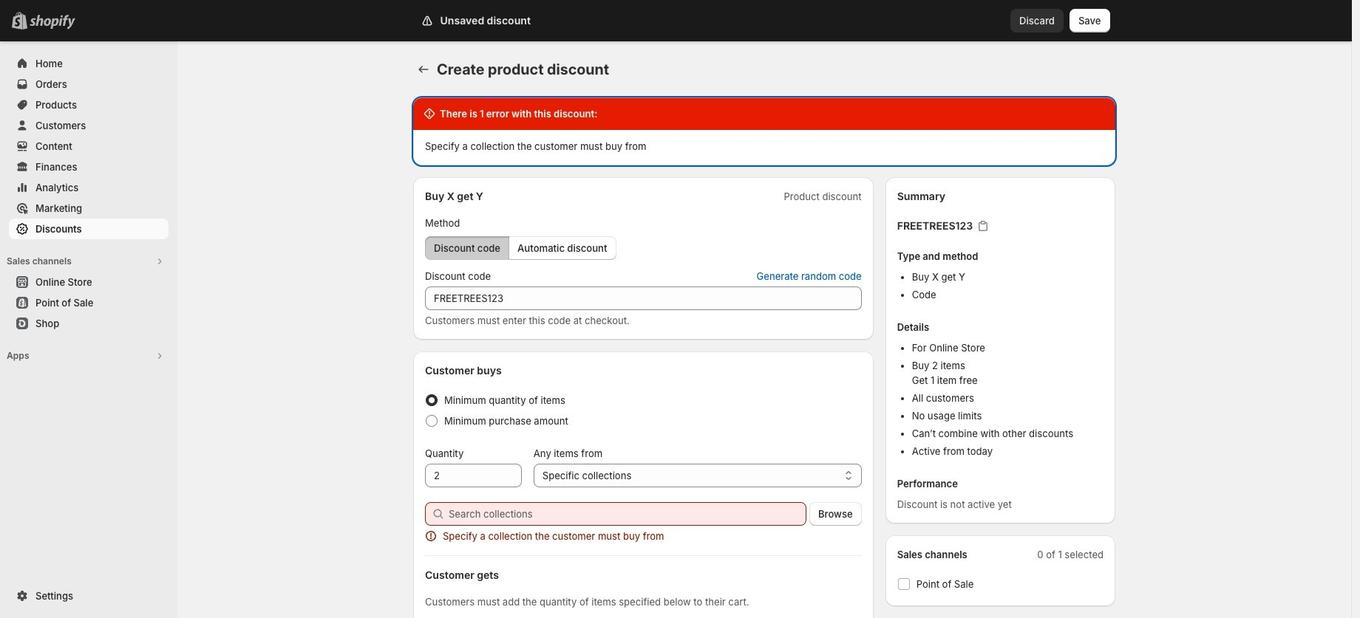 Task type: locate. For each thing, give the bounding box(es) containing it.
None text field
[[425, 287, 862, 311], [425, 464, 522, 488], [425, 287, 862, 311], [425, 464, 522, 488]]

shopify image
[[30, 15, 75, 30]]



Task type: describe. For each thing, give the bounding box(es) containing it.
Search collections text field
[[449, 503, 807, 526]]



Task type: vqa. For each thing, say whether or not it's contained in the screenshot.
Text Field
yes



